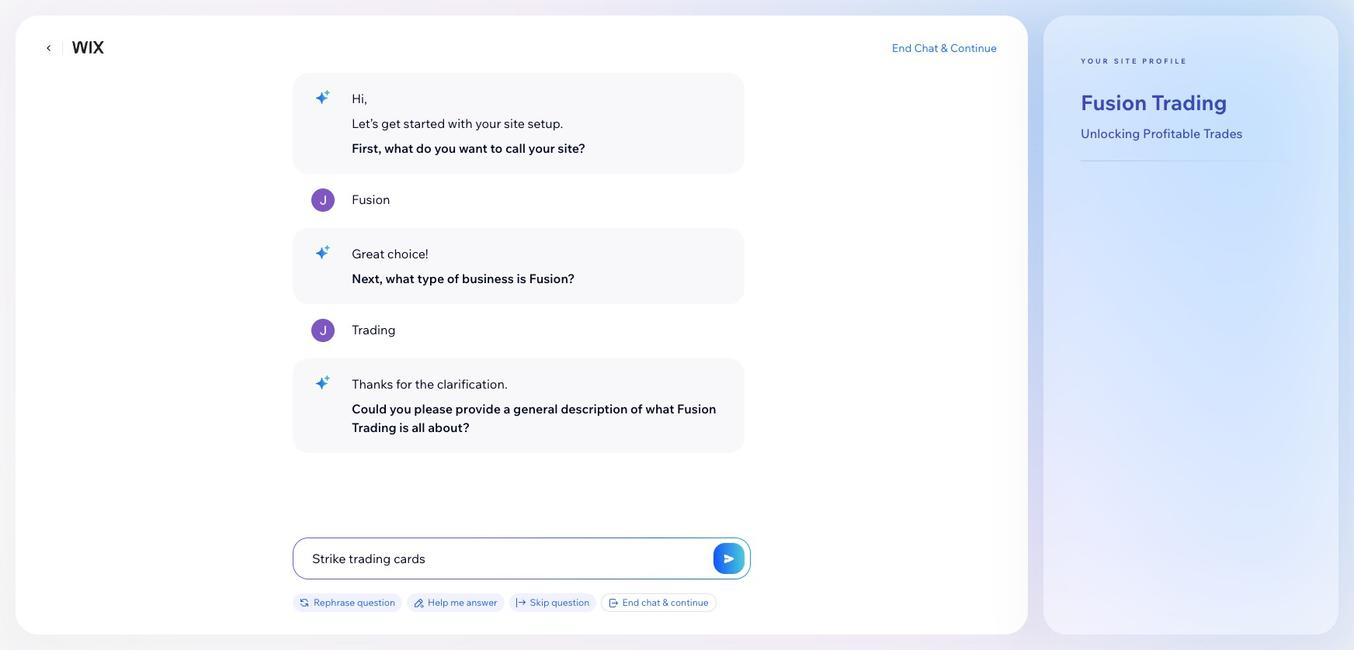 Task type: vqa. For each thing, say whether or not it's contained in the screenshot.
top of
yes



Task type: describe. For each thing, give the bounding box(es) containing it.
great choice!
[[352, 246, 428, 262]]

0 vertical spatial trading
[[1152, 89, 1228, 116]]

fusion trading
[[1081, 89, 1228, 116]]

do
[[416, 141, 432, 156]]

first, what do you want to call your site?
[[352, 141, 586, 156]]

business
[[462, 271, 514, 287]]

could
[[352, 401, 387, 417]]

all
[[412, 420, 425, 436]]

help me answer
[[428, 597, 497, 609]]

for
[[396, 377, 412, 392]]

chat
[[914, 41, 939, 55]]

fusion for fusion trading
[[1081, 89, 1147, 116]]

end for end chat & continue
[[622, 597, 639, 609]]

thanks
[[352, 377, 393, 392]]

great
[[352, 246, 385, 262]]

fusion?
[[529, 271, 575, 287]]

your site profile
[[1081, 57, 1188, 65]]

let's
[[352, 116, 379, 131]]

could you please provide a general description of what fusion trading is all about?
[[352, 401, 716, 436]]

provide
[[456, 401, 501, 417]]

question for rephrase question
[[357, 597, 395, 609]]

answer
[[466, 597, 497, 609]]

profile
[[1143, 57, 1188, 65]]

0 horizontal spatial your
[[475, 116, 501, 131]]

next,
[[352, 271, 383, 287]]

general
[[513, 401, 558, 417]]

rephrase
[[314, 597, 355, 609]]

jacob image for fusion
[[311, 189, 335, 212]]

end for end chat & continue
[[892, 41, 912, 55]]

fusion inside could you please provide a general description of what fusion trading is all about?
[[677, 401, 716, 417]]

with
[[448, 116, 473, 131]]

you inside could you please provide a general description of what fusion trading is all about?
[[390, 401, 411, 417]]

site
[[504, 116, 525, 131]]

let's get started with your site setup.
[[352, 116, 563, 131]]

chat
[[641, 597, 661, 609]]

1 vertical spatial trading
[[352, 322, 396, 338]]

rephrase question
[[314, 597, 395, 609]]

of inside could you please provide a general description of what fusion trading is all about?
[[631, 401, 643, 417]]

want
[[459, 141, 488, 156]]

1 horizontal spatial your
[[529, 141, 555, 156]]

what for next,
[[386, 271, 415, 287]]

question for skip question
[[552, 597, 590, 609]]

end chat & continue button
[[892, 41, 997, 55]]

please
[[414, 401, 453, 417]]

0 vertical spatial you
[[434, 141, 456, 156]]

about?
[[428, 420, 470, 436]]

what inside could you please provide a general description of what fusion trading is all about?
[[645, 401, 674, 417]]

continue
[[950, 41, 997, 55]]

choice!
[[387, 246, 428, 262]]



Task type: locate. For each thing, give the bounding box(es) containing it.
is left "all"
[[399, 420, 409, 436]]

& for chat
[[663, 597, 669, 609]]

& right chat
[[663, 597, 669, 609]]

to
[[490, 141, 503, 156]]

1 question from the left
[[357, 597, 395, 609]]

what left do
[[384, 141, 413, 156]]

end
[[892, 41, 912, 55], [622, 597, 639, 609]]

1 horizontal spatial fusion
[[677, 401, 716, 417]]

1 vertical spatial of
[[631, 401, 643, 417]]

0 vertical spatial of
[[447, 271, 459, 287]]

started
[[404, 116, 445, 131]]

end chat & continue
[[622, 597, 709, 609]]

jacob image for trading
[[311, 319, 335, 342]]

0 horizontal spatial fusion
[[352, 192, 390, 207]]

is left fusion?
[[517, 271, 526, 287]]

1 horizontal spatial &
[[941, 41, 948, 55]]

your down "setup."
[[529, 141, 555, 156]]

first,
[[352, 141, 382, 156]]

1 horizontal spatial you
[[434, 141, 456, 156]]

1 horizontal spatial is
[[517, 271, 526, 287]]

1 horizontal spatial of
[[631, 401, 643, 417]]

trading down could
[[352, 420, 397, 436]]

fusion for fusion
[[352, 192, 390, 207]]

call
[[505, 141, 526, 156]]

1 horizontal spatial question
[[552, 597, 590, 609]]

1 vertical spatial what
[[386, 271, 415, 287]]

0 horizontal spatial end
[[622, 597, 639, 609]]

a
[[504, 401, 511, 417]]

you down for
[[390, 401, 411, 417]]

1 vertical spatial fusion
[[352, 192, 390, 207]]

2 horizontal spatial fusion
[[1081, 89, 1147, 116]]

0 vertical spatial jacob image
[[311, 189, 335, 212]]

you right do
[[434, 141, 456, 156]]

& for chat
[[941, 41, 948, 55]]

thanks for the clarification.
[[352, 377, 508, 392]]

setup.
[[528, 116, 563, 131]]

what for first,
[[384, 141, 413, 156]]

unlocking profitable trades
[[1081, 126, 1243, 141]]

1 jacob image from the top
[[311, 189, 335, 212]]

0 vertical spatial fusion
[[1081, 89, 1147, 116]]

hi,
[[352, 91, 367, 106]]

site
[[1114, 57, 1139, 65]]

end left chat in the top of the page
[[892, 41, 912, 55]]

1 vertical spatial you
[[390, 401, 411, 417]]

skip question
[[530, 597, 590, 609]]

your
[[1081, 57, 1110, 65]]

jacob image
[[311, 189, 335, 212], [311, 319, 335, 342]]

2 vertical spatial fusion
[[677, 401, 716, 417]]

of right the type
[[447, 271, 459, 287]]

trading up profitable
[[1152, 89, 1228, 116]]

what down choice! on the top of page
[[386, 271, 415, 287]]

1 vertical spatial &
[[663, 597, 669, 609]]

is
[[517, 271, 526, 287], [399, 420, 409, 436]]

0 horizontal spatial of
[[447, 271, 459, 287]]

1 vertical spatial end
[[622, 597, 639, 609]]

you
[[434, 141, 456, 156], [390, 401, 411, 417]]

&
[[941, 41, 948, 55], [663, 597, 669, 609]]

question right rephrase
[[357, 597, 395, 609]]

type
[[417, 271, 444, 287]]

2 question from the left
[[552, 597, 590, 609]]

help
[[428, 597, 449, 609]]

0 vertical spatial is
[[517, 271, 526, 287]]

1 vertical spatial is
[[399, 420, 409, 436]]

is inside could you please provide a general description of what fusion trading is all about?
[[399, 420, 409, 436]]

the
[[415, 377, 434, 392]]

me
[[451, 597, 464, 609]]

1 vertical spatial your
[[529, 141, 555, 156]]

profitable
[[1143, 126, 1201, 141]]

0 horizontal spatial &
[[663, 597, 669, 609]]

0 vertical spatial your
[[475, 116, 501, 131]]

site?
[[558, 141, 586, 156]]

next, what type of business is fusion?
[[352, 271, 575, 287]]

clarification.
[[437, 377, 508, 392]]

question right skip
[[552, 597, 590, 609]]

of right description
[[631, 401, 643, 417]]

0 vertical spatial what
[[384, 141, 413, 156]]

0 horizontal spatial you
[[390, 401, 411, 417]]

trading
[[1152, 89, 1228, 116], [352, 322, 396, 338], [352, 420, 397, 436]]

0 horizontal spatial question
[[357, 597, 395, 609]]

unlocking
[[1081, 126, 1140, 141]]

trading inside could you please provide a general description of what fusion trading is all about?
[[352, 420, 397, 436]]

description
[[561, 401, 628, 417]]

of
[[447, 271, 459, 287], [631, 401, 643, 417]]

1 vertical spatial jacob image
[[311, 319, 335, 342]]

question
[[357, 597, 395, 609], [552, 597, 590, 609]]

0 vertical spatial end
[[892, 41, 912, 55]]

continue
[[671, 597, 709, 609]]

what
[[384, 141, 413, 156], [386, 271, 415, 287], [645, 401, 674, 417]]

skip
[[530, 597, 549, 609]]

what right description
[[645, 401, 674, 417]]

end chat & continue
[[892, 41, 997, 55]]

0 vertical spatial &
[[941, 41, 948, 55]]

trading down next,
[[352, 322, 396, 338]]

end left chat
[[622, 597, 639, 609]]

Write your answer text field
[[294, 539, 750, 579]]

trades
[[1204, 126, 1243, 141]]

get
[[381, 116, 401, 131]]

your
[[475, 116, 501, 131], [529, 141, 555, 156]]

& right chat in the top of the page
[[941, 41, 948, 55]]

fusion
[[1081, 89, 1147, 116], [352, 192, 390, 207], [677, 401, 716, 417]]

0 horizontal spatial is
[[399, 420, 409, 436]]

1 horizontal spatial end
[[892, 41, 912, 55]]

2 jacob image from the top
[[311, 319, 335, 342]]

2 vertical spatial trading
[[352, 420, 397, 436]]

your left site
[[475, 116, 501, 131]]

2 vertical spatial what
[[645, 401, 674, 417]]



